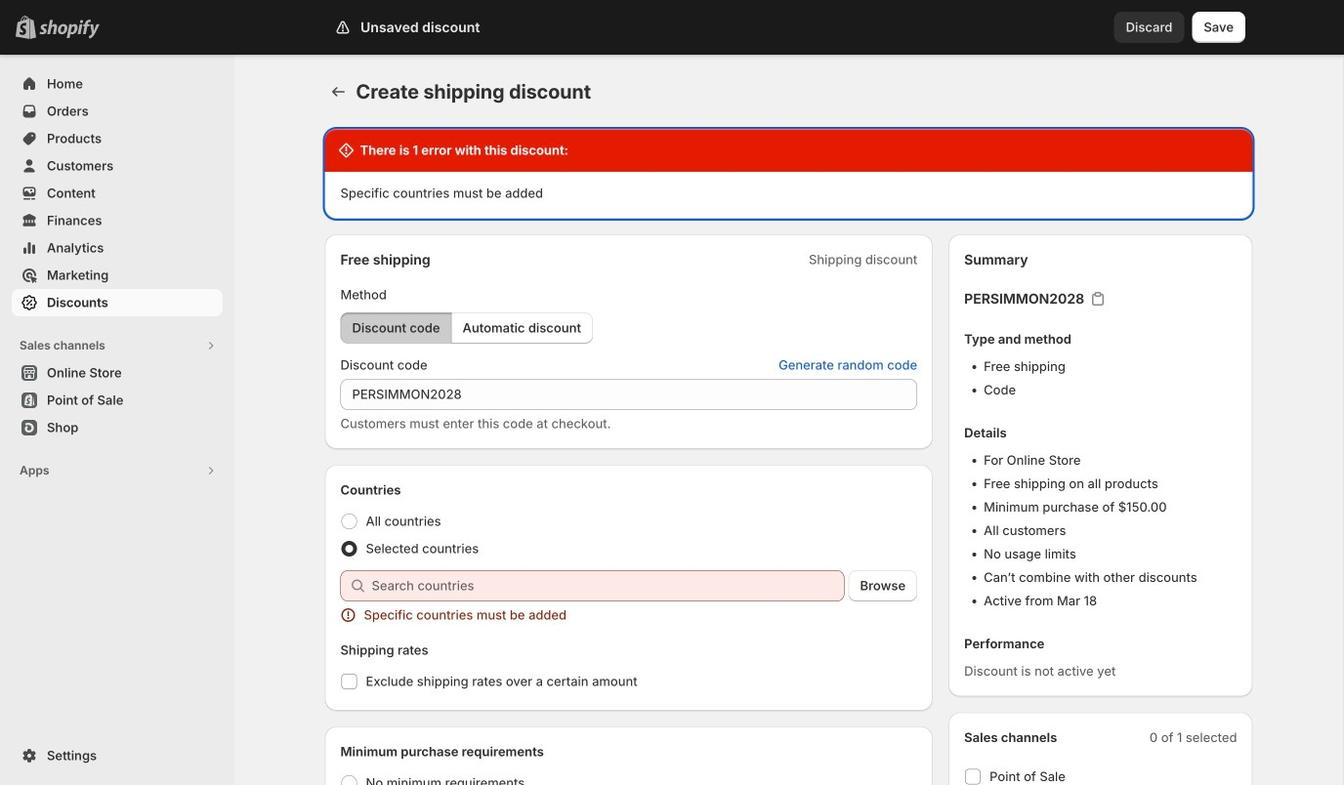Task type: vqa. For each thing, say whether or not it's contained in the screenshot.
top sales"
no



Task type: describe. For each thing, give the bounding box(es) containing it.
shopify image
[[39, 19, 100, 39]]

Search countries text field
[[372, 571, 845, 602]]



Task type: locate. For each thing, give the bounding box(es) containing it.
None text field
[[341, 379, 918, 410]]



